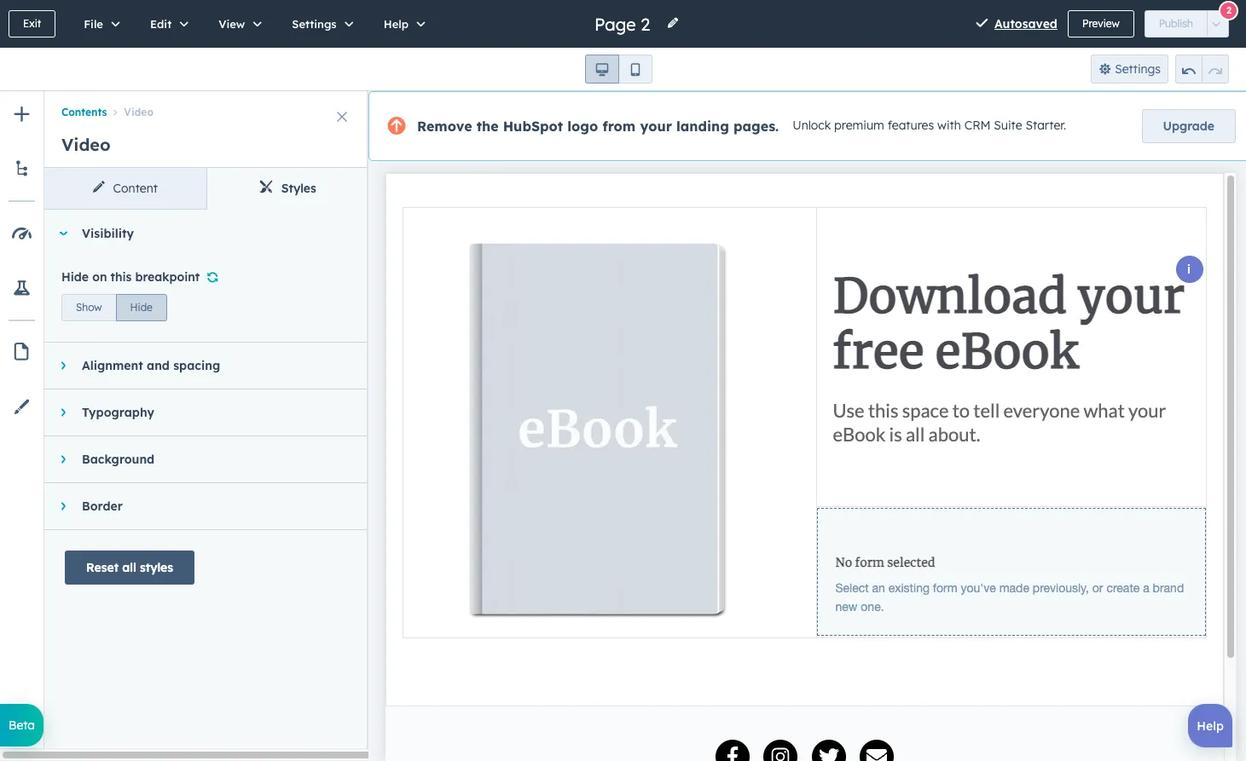 Task type: describe. For each thing, give the bounding box(es) containing it.
contents
[[61, 106, 107, 119]]

reset all styles button
[[65, 551, 195, 585]]

1 horizontal spatial video
[[124, 106, 154, 119]]

with
[[938, 118, 961, 133]]

background button
[[44, 437, 352, 483]]

close image
[[337, 112, 347, 122]]

upgrade
[[1163, 119, 1215, 134]]

publish
[[1159, 17, 1194, 30]]

edit
[[150, 17, 172, 31]]

caret image for alignment and spacing
[[61, 361, 65, 371]]

breakpoint
[[135, 270, 200, 285]]

starter.
[[1026, 118, 1067, 133]]

remove the hubspot logo from your landing pages.
[[417, 118, 779, 135]]

visibility button
[[44, 211, 352, 257]]

1 horizontal spatial group
[[585, 55, 653, 84]]

help for help link
[[1197, 719, 1224, 735]]

premium
[[835, 118, 885, 133]]

view
[[219, 17, 245, 31]]

unlock premium features with crm suite starter.
[[793, 118, 1067, 133]]

border button
[[44, 484, 352, 530]]

upgrade link
[[1142, 109, 1236, 143]]

exit
[[23, 17, 41, 30]]

styles link
[[206, 168, 369, 209]]

content
[[113, 181, 158, 196]]

styles
[[140, 561, 173, 576]]

crm
[[965, 118, 991, 133]]

pages.
[[734, 118, 779, 135]]

remove
[[417, 118, 472, 135]]

beta
[[9, 718, 35, 734]]

help for the help button
[[384, 17, 409, 31]]

hide for hide
[[130, 301, 153, 314]]

alignment and spacing
[[82, 358, 220, 374]]

2 horizontal spatial group
[[1176, 55, 1229, 84]]

exit link
[[9, 10, 56, 38]]

from
[[603, 118, 636, 135]]

typography button
[[44, 390, 352, 436]]

help button
[[366, 0, 438, 48]]

show button
[[61, 294, 116, 322]]

alignment
[[82, 358, 143, 374]]

show
[[76, 301, 102, 314]]

the
[[477, 118, 499, 135]]

0 vertical spatial settings
[[292, 17, 337, 31]]

your
[[640, 118, 672, 135]]

file
[[84, 17, 103, 31]]

logo
[[568, 118, 598, 135]]

hide button
[[116, 294, 167, 322]]

group inside tab panel
[[61, 291, 167, 322]]

tab panel containing visibility
[[44, 210, 369, 748]]

1 vertical spatial settings button
[[1091, 55, 1169, 84]]

file button
[[66, 0, 132, 48]]



Task type: locate. For each thing, give the bounding box(es) containing it.
0 horizontal spatial help
[[384, 17, 409, 31]]

caret image inside typography dropdown button
[[61, 408, 65, 418]]

preview button
[[1068, 10, 1135, 38]]

None field
[[593, 12, 656, 35]]

caret image
[[61, 361, 65, 371], [61, 455, 65, 465]]

reset
[[86, 561, 119, 576]]

hide inside button
[[130, 301, 153, 314]]

help
[[384, 17, 409, 31], [1197, 719, 1224, 735]]

features
[[888, 118, 934, 133]]

hide down the hide on this breakpoint
[[130, 301, 153, 314]]

2
[[1227, 4, 1232, 16]]

settings
[[292, 17, 337, 31], [1115, 61, 1161, 77]]

caret image for visibility
[[58, 232, 68, 236]]

publish group
[[1145, 10, 1229, 38]]

hide left on
[[61, 270, 89, 285]]

0 horizontal spatial video
[[61, 134, 111, 155]]

border
[[82, 499, 123, 514]]

styles
[[281, 181, 316, 196]]

landing
[[677, 118, 729, 135]]

caret image
[[58, 232, 68, 236], [61, 408, 65, 418], [61, 502, 65, 512]]

edit button
[[132, 0, 201, 48]]

1 horizontal spatial help
[[1197, 719, 1224, 735]]

1 vertical spatial help
[[1197, 719, 1224, 735]]

0 horizontal spatial settings button
[[274, 0, 366, 48]]

caret image inside visibility dropdown button
[[58, 232, 68, 236]]

help link
[[1189, 705, 1233, 748]]

0 horizontal spatial group
[[61, 291, 167, 322]]

0 horizontal spatial hide
[[61, 270, 89, 285]]

video right contents
[[124, 106, 154, 119]]

0 vertical spatial hide
[[61, 270, 89, 285]]

0 vertical spatial video
[[124, 106, 154, 119]]

hide on this breakpoint
[[61, 270, 200, 285]]

1 vertical spatial hide
[[130, 301, 153, 314]]

group containing show
[[61, 291, 167, 322]]

2 caret image from the top
[[61, 455, 65, 465]]

2 vertical spatial caret image
[[61, 502, 65, 512]]

caret image left 'border'
[[61, 502, 65, 512]]

content link
[[44, 168, 206, 209]]

hide for hide on this breakpoint
[[61, 270, 89, 285]]

publish button
[[1145, 10, 1208, 38]]

0 vertical spatial caret image
[[61, 361, 65, 371]]

caret image left alignment
[[61, 361, 65, 371]]

1 horizontal spatial hide
[[130, 301, 153, 314]]

caret image inside "alignment and spacing" dropdown button
[[61, 361, 65, 371]]

reset all styles
[[86, 561, 173, 576]]

1 horizontal spatial settings button
[[1091, 55, 1169, 84]]

caret image inside background dropdown button
[[61, 455, 65, 465]]

all
[[122, 561, 136, 576]]

group up from
[[585, 55, 653, 84]]

settings right view button
[[292, 17, 337, 31]]

1 vertical spatial settings
[[1115, 61, 1161, 77]]

and
[[147, 358, 170, 374]]

1 vertical spatial video
[[61, 134, 111, 155]]

tab panel
[[44, 210, 369, 748]]

hide
[[61, 270, 89, 285], [130, 301, 153, 314]]

caret image left background
[[61, 455, 65, 465]]

unlock
[[793, 118, 831, 133]]

0 vertical spatial settings button
[[274, 0, 366, 48]]

caret image for border
[[61, 502, 65, 512]]

navigation containing contents
[[44, 91, 369, 122]]

tab list
[[44, 168, 369, 210]]

caret image for background
[[61, 455, 65, 465]]

0 vertical spatial caret image
[[58, 232, 68, 236]]

beta button
[[0, 705, 44, 747]]

preview
[[1083, 17, 1120, 30]]

spacing
[[173, 358, 220, 374]]

caret image left visibility
[[58, 232, 68, 236]]

1 caret image from the top
[[61, 361, 65, 371]]

video
[[124, 106, 154, 119], [61, 134, 111, 155]]

alignment and spacing button
[[44, 343, 352, 389]]

contents button
[[61, 106, 107, 119]]

visibility
[[82, 226, 134, 241]]

suite
[[994, 118, 1023, 133]]

autosaved button
[[995, 14, 1058, 34]]

navigation
[[44, 91, 369, 122]]

caret image left typography
[[61, 408, 65, 418]]

settings button
[[274, 0, 366, 48], [1091, 55, 1169, 84]]

1 vertical spatial caret image
[[61, 455, 65, 465]]

help inside button
[[384, 17, 409, 31]]

hubspot
[[503, 118, 563, 135]]

settings down the preview button
[[1115, 61, 1161, 77]]

video button
[[107, 106, 154, 119]]

tab list containing content
[[44, 168, 369, 210]]

0 horizontal spatial settings
[[292, 17, 337, 31]]

group
[[585, 55, 653, 84], [1176, 55, 1229, 84], [61, 291, 167, 322]]

group down the publish group
[[1176, 55, 1229, 84]]

autosaved
[[995, 16, 1058, 32]]

this
[[111, 270, 132, 285]]

typography
[[82, 405, 154, 421]]

caret image for typography
[[61, 408, 65, 418]]

on
[[92, 270, 107, 285]]

1 horizontal spatial settings
[[1115, 61, 1161, 77]]

background
[[82, 452, 155, 468]]

caret image inside border dropdown button
[[61, 502, 65, 512]]

group down this
[[61, 291, 167, 322]]

0 vertical spatial help
[[384, 17, 409, 31]]

1 vertical spatial caret image
[[61, 408, 65, 418]]

video down contents
[[61, 134, 111, 155]]

view button
[[201, 0, 274, 48]]



Task type: vqa. For each thing, say whether or not it's contained in the screenshot.
third PRESS TO SORT. element from right
no



